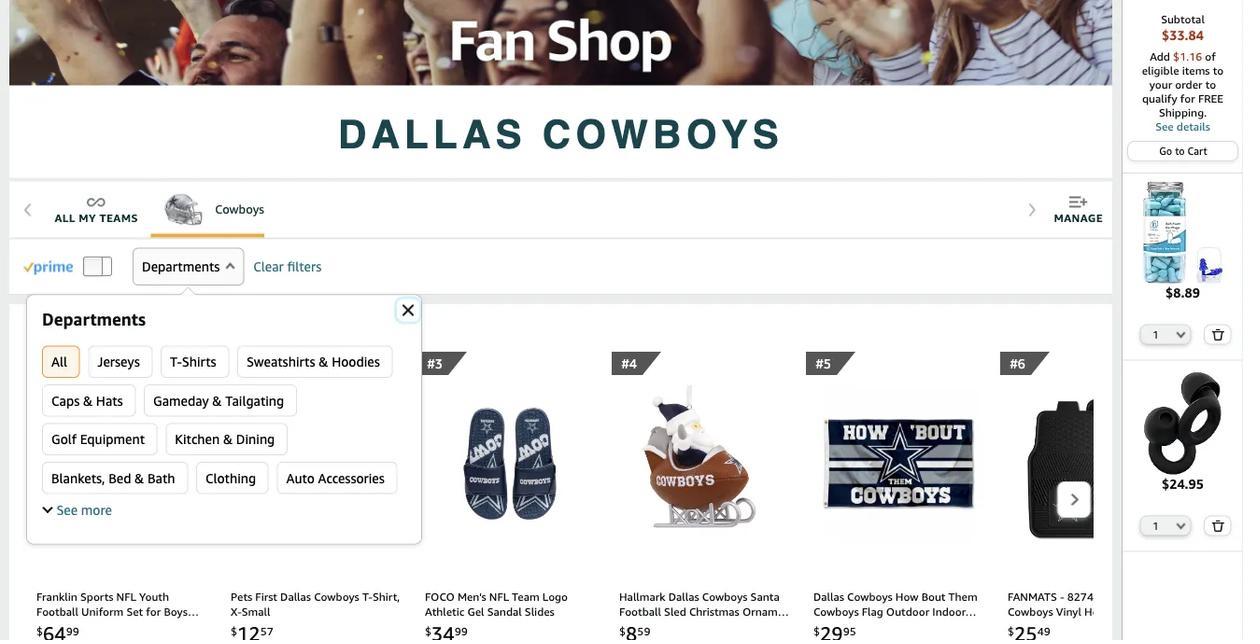 Task type: vqa. For each thing, say whether or not it's contained in the screenshot.


Task type: locate. For each thing, give the bounding box(es) containing it.
$ left '95'
[[814, 625, 820, 638]]

2 horizontal spatial nfl
[[1097, 591, 1117, 604]]

sandal
[[487, 605, 522, 618]]

0 vertical spatial t-
[[170, 354, 182, 370]]

1 horizontal spatial see
[[1156, 120, 1174, 133]]

& inside 'button'
[[223, 432, 233, 447]]

$ down x-
[[231, 625, 237, 638]]

1 for $8.89
[[1153, 329, 1159, 341]]

previous page image
[[42, 493, 52, 507]]

0 vertical spatial 1
[[1153, 329, 1159, 341]]

49
[[1038, 625, 1051, 638]]

$ down athletic
[[425, 625, 432, 638]]

see details
[[1156, 120, 1211, 133]]

boys…
[[164, 605, 199, 618]]

football inside franklin sports nfl youth football uniform set for boys…
[[36, 605, 78, 618]]

duty
[[1119, 605, 1143, 618]]

99 down gel
[[455, 625, 468, 638]]

t- inside pets first dallas cowboys t-shirt, x-small
[[362, 591, 373, 604]]

1 vertical spatial dropdown image
[[1177, 523, 1186, 530]]

2 99 from the left
[[455, 625, 468, 638]]

lysian ultra soft foam earplugs sleep, 38db snr 31db nrr sound blocking noise cancelling ear plugs for sleeping, travel, shooting and working -60 pairs pack (lake blue) image
[[1132, 181, 1235, 284]]

filters
[[287, 259, 322, 274]]

departments up 'jerseys' button
[[42, 310, 146, 330]]

franklin
[[36, 591, 77, 604]]

pets first dallas cowboys t-shirt, x-small image
[[237, 386, 394, 543]]

football inside hallmark dallas cowboys santa football sled christmas ornam…
[[619, 605, 661, 618]]

& for gameday
[[212, 393, 222, 409]]

nfl up sandal
[[489, 591, 509, 604]]

& right gameday
[[212, 393, 222, 409]]

0 horizontal spatial see
[[56, 502, 78, 518]]

order
[[1176, 78, 1203, 91]]

3 $ from the left
[[425, 625, 432, 638]]

fanmats - 8274 nfl dallas cowboys vinyl heavy duty car…
[[1008, 591, 1174, 618]]

$ left 59
[[619, 625, 626, 638]]

2 football from the left
[[619, 605, 661, 618]]

1 1 from the top
[[1153, 329, 1159, 341]]

None submit
[[1205, 326, 1231, 344], [1205, 517, 1231, 536], [1205, 326, 1231, 344], [1205, 517, 1231, 536]]

ornam…
[[743, 605, 789, 618]]

add
[[1150, 50, 1171, 63]]

see for see more
[[56, 502, 78, 518]]

$ left the 49
[[1008, 625, 1015, 638]]

football for #1
[[36, 605, 78, 618]]

1 vertical spatial t-
[[362, 591, 373, 604]]

dallas inside the fanmats - 8274 nfl dallas cowboys vinyl heavy duty car…
[[1120, 591, 1150, 604]]

1 horizontal spatial football
[[619, 605, 661, 618]]

95
[[843, 625, 857, 638]]

indoor…
[[933, 605, 977, 618]]

dallas inside pets first dallas cowboys t-shirt, x-small
[[280, 591, 311, 604]]

dropdown image left delete image
[[1177, 523, 1186, 530]]

nfl inside foco men's nfl team logo athletic gel sandal slides
[[489, 591, 509, 604]]

0 horizontal spatial nfl
[[116, 591, 136, 604]]

first
[[255, 591, 277, 604]]

auto accessories button
[[277, 462, 398, 495]]

auto accessories
[[286, 471, 388, 486]]

logo
[[543, 591, 568, 604]]

dropdown image for $24.95
[[1177, 523, 1186, 530]]

jerseys
[[97, 354, 143, 370]]

slides
[[525, 605, 555, 618]]

59
[[638, 625, 651, 638]]

$ down the franklin
[[36, 625, 43, 638]]

equipment
[[80, 432, 145, 447]]

0 vertical spatial departments
[[142, 259, 220, 274]]

delete image
[[1212, 329, 1225, 341]]

to
[[1213, 64, 1224, 77], [1206, 78, 1217, 91], [1175, 145, 1185, 157]]

3 nfl from the left
[[1097, 591, 1117, 604]]

$ for #4
[[619, 625, 626, 638]]

hallmark
[[619, 591, 666, 604]]

cowboys inside button
[[215, 202, 264, 217]]

1 horizontal spatial for
[[1181, 92, 1196, 105]]

1 $ from the left
[[36, 625, 43, 638]]

departments inside dropdown button
[[142, 259, 220, 274]]

football down the franklin
[[36, 605, 78, 618]]

loop quiet ear plugs for noise reduction &ndash; super soft, reusable hearing protection in flexible silicone for sleep, noise sensitivity - 8 ear tips in xs/s/m/l &ndash; 26db &amp; nrr 14 noise cancelling &ndash; black image
[[1132, 372, 1235, 475]]

#4
[[622, 356, 637, 371]]

2 1 from the top
[[1153, 520, 1159, 532]]

next page image
[[1070, 493, 1080, 507]]

1 horizontal spatial t-
[[362, 591, 373, 604]]

football for #4
[[619, 605, 661, 618]]

1 football from the left
[[36, 605, 78, 618]]

uniform
[[81, 605, 124, 618]]

golf
[[51, 432, 77, 447]]

1 left delete icon
[[1153, 329, 1159, 341]]

among
[[134, 319, 195, 342]]

2 $ from the left
[[231, 625, 237, 638]]

dallas cowboys how bout them cowboys flag outdoor indoor 3x5 foot banner image
[[820, 386, 977, 543]]

99 down the franklin
[[66, 625, 79, 638]]

my
[[79, 211, 96, 225]]

list
[[28, 351, 1244, 641]]

santa
[[751, 591, 780, 604]]

1 99 from the left
[[66, 625, 79, 638]]

to up free
[[1206, 78, 1217, 91]]

departments button
[[133, 248, 244, 286]]

nfl
[[116, 591, 136, 604], [489, 591, 509, 604], [1097, 591, 1117, 604]]

0 vertical spatial for
[[1181, 92, 1196, 105]]

1
[[1153, 329, 1159, 341], [1153, 520, 1159, 532]]

2 vertical spatial to
[[1175, 145, 1185, 157]]

1 vertical spatial 1
[[1153, 520, 1159, 532]]

2 dropdown image from the top
[[1177, 523, 1186, 530]]

nfl inside the fanmats - 8274 nfl dallas cowboys vinyl heavy duty car…
[[1097, 591, 1117, 604]]

& inside button
[[319, 354, 328, 370]]

athletic
[[425, 605, 465, 618]]

t- down 'among'
[[170, 354, 182, 370]]

nfl up heavy
[[1097, 591, 1117, 604]]

blankets, bed & bath button
[[42, 462, 188, 495]]

see right extender expand image
[[56, 502, 78, 518]]

& left 'hats'
[[83, 393, 93, 409]]

nfl inside franklin sports nfl youth football uniform set for boys…
[[116, 591, 136, 604]]

1 left delete image
[[1153, 520, 1159, 532]]

cowboys inside pets first dallas cowboys t-shirt, x-small
[[314, 591, 360, 604]]

sweatshirts & hoodies
[[247, 354, 383, 370]]

football
[[36, 605, 78, 618], [619, 605, 661, 618]]

0 horizontal spatial for
[[146, 605, 161, 618]]

fans
[[342, 319, 382, 342]]

team
[[512, 591, 540, 604]]

2 nfl from the left
[[489, 591, 509, 604]]

#5
[[816, 356, 831, 371]]

sports
[[80, 591, 113, 604]]

clothing button
[[196, 462, 269, 495]]

dropdown image left delete icon
[[1177, 331, 1186, 339]]

t- left foco at the bottom of page
[[362, 591, 373, 604]]

subtotal
[[1161, 12, 1205, 25]]

see
[[1156, 120, 1174, 133], [56, 502, 78, 518]]

99
[[66, 625, 79, 638], [455, 625, 468, 638]]

see for see details
[[1156, 120, 1174, 133]]

4 $ from the left
[[619, 625, 626, 638]]

for down youth
[[146, 605, 161, 618]]

your
[[1150, 78, 1173, 91]]

#2
[[233, 356, 248, 371]]

bed
[[109, 471, 131, 486]]

cowboys
[[543, 112, 784, 157], [215, 202, 264, 217], [259, 319, 337, 342], [314, 591, 360, 604], [702, 591, 748, 604], [848, 591, 893, 604], [814, 605, 859, 618], [1008, 605, 1054, 618]]

football down hallmark
[[619, 605, 661, 618]]

5 $ from the left
[[814, 625, 820, 638]]

& left hoodies
[[319, 354, 328, 370]]

0 vertical spatial dropdown image
[[1177, 331, 1186, 339]]

to right go
[[1175, 145, 1185, 157]]

top sellers among dallas cowboys fans
[[36, 319, 382, 342]]

& left the dining
[[223, 432, 233, 447]]

0 horizontal spatial football
[[36, 605, 78, 618]]

$
[[36, 625, 43, 638], [231, 625, 237, 638], [425, 625, 432, 638], [619, 625, 626, 638], [814, 625, 820, 638], [1008, 625, 1015, 638]]

0 vertical spatial to
[[1213, 64, 1224, 77]]

1 vertical spatial see
[[56, 502, 78, 518]]

1 horizontal spatial 99
[[455, 625, 468, 638]]

cowboys inside the fanmats - 8274 nfl dallas cowboys vinyl heavy duty car…
[[1008, 605, 1054, 618]]

extender expand image
[[42, 503, 53, 514]]

dallas cowboys
[[338, 112, 784, 157]]

youth
[[139, 591, 169, 604]]

dallas inside 'dallas cowboys how bout them cowboys flag outdoor indoor…'
[[814, 591, 845, 604]]

more
[[81, 502, 112, 518]]

-
[[1060, 591, 1065, 604]]

kitchen
[[175, 432, 220, 447]]

1 horizontal spatial nfl
[[489, 591, 509, 604]]

6 $ from the left
[[1008, 625, 1015, 638]]

kitchen & dining button
[[166, 424, 288, 456]]

hats
[[96, 393, 123, 409]]

vinyl
[[1056, 605, 1082, 618]]

0 vertical spatial see
[[1156, 120, 1174, 133]]

for down 'order'
[[1181, 92, 1196, 105]]

to down of
[[1213, 64, 1224, 77]]

dropdown image
[[1177, 331, 1186, 339], [1177, 523, 1186, 530]]

recommended asin carousel element
[[28, 351, 1244, 641]]

hoodies
[[332, 354, 380, 370]]

caps & hats button
[[42, 385, 136, 417]]

t-shirts
[[170, 354, 220, 370]]

nfl up set
[[116, 591, 136, 604]]

see down shipping.
[[1156, 120, 1174, 133]]

go to cart link
[[1129, 142, 1238, 161]]

pets first dallas cowboys t-shirt, x-small
[[231, 591, 400, 618]]

0 horizontal spatial 99
[[66, 625, 79, 638]]

foco men's nfl team logo athletic gel sandal slides image
[[432, 386, 589, 543]]

fanmats - 8274 nfl dallas cowboys vinyl heavy duty car mat,set of two, 18"x27" image
[[1015, 386, 1172, 543]]

t-
[[170, 354, 182, 370], [362, 591, 373, 604]]

x-
[[231, 605, 242, 618]]

go
[[1160, 145, 1173, 157]]

$24.95
[[1162, 476, 1204, 492]]

departments down dallas cowboys image
[[142, 259, 220, 274]]

0 horizontal spatial t-
[[170, 354, 182, 370]]

1 nfl from the left
[[116, 591, 136, 604]]

cowboys inside hallmark dallas cowboys santa football sled christmas ornam…
[[702, 591, 748, 604]]

1 dropdown image from the top
[[1177, 331, 1186, 339]]

sweatshirts & hoodies button
[[237, 346, 393, 378]]

1 vertical spatial for
[[146, 605, 161, 618]]



Task type: describe. For each thing, give the bounding box(es) containing it.
qualify
[[1143, 92, 1178, 105]]

clear filters button
[[253, 250, 331, 284]]

all
[[51, 354, 71, 370]]

$ for #5
[[814, 625, 820, 638]]

t-shirts button
[[161, 346, 229, 378]]

all button
[[42, 346, 80, 378]]

go to cart
[[1160, 145, 1208, 157]]

details
[[1177, 120, 1211, 133]]

fanmats
[[1008, 591, 1057, 604]]

tailgating
[[225, 393, 284, 409]]

gameday & tailgating button
[[144, 385, 297, 417]]

gameday & tailgating
[[153, 393, 288, 409]]

dining
[[236, 432, 275, 447]]

$1.16
[[1174, 50, 1203, 63]]

blankets,
[[51, 471, 105, 486]]

manage
[[1054, 211, 1103, 225]]

caps & hats
[[51, 393, 126, 409]]

1 for $24.95
[[1153, 520, 1159, 532]]

nfl for #3
[[489, 591, 509, 604]]

& for caps
[[83, 393, 93, 409]]

$8.89
[[1166, 285, 1200, 301]]

$ for #2
[[231, 625, 237, 638]]

99 for #3
[[455, 625, 468, 638]]

gameday
[[153, 393, 209, 409]]

hallmark dallas cowboys santa football sled christmas ornament, nfl tree decoration and sports fan gift image
[[626, 386, 783, 543]]

eligible
[[1142, 64, 1180, 77]]

for inside franklin sports nfl youth football uniform set for boys…
[[146, 605, 161, 618]]

nfl for #1
[[116, 591, 136, 604]]

cowboys button
[[151, 182, 278, 238]]

subtotal $33.84
[[1161, 12, 1205, 43]]

amazon fanshop image
[[9, 0, 1113, 85]]

8274
[[1068, 591, 1094, 604]]

99 for #1
[[66, 625, 79, 638]]

shirt,
[[373, 591, 400, 604]]

cart
[[1188, 145, 1208, 157]]

$ for #1
[[36, 625, 43, 638]]

& for kitchen
[[223, 432, 233, 447]]

#3
[[427, 356, 443, 371]]

jerseys button
[[88, 346, 153, 378]]

all my teams button
[[45, 182, 148, 238]]

teams
[[99, 211, 138, 225]]

golf equipment
[[51, 432, 148, 447]]

kitchen & dining
[[175, 432, 278, 447]]

$ for #3
[[425, 625, 432, 638]]

clear
[[253, 259, 284, 274]]

sled
[[664, 605, 686, 618]]

close image
[[403, 305, 414, 316]]

flag
[[862, 605, 884, 618]]

for inside of eligible items to your order to qualify for free shipping.
[[1181, 92, 1196, 105]]

foco
[[425, 591, 455, 604]]

$ for #6
[[1008, 625, 1015, 638]]

see more
[[56, 502, 112, 518]]

christmas
[[689, 605, 740, 618]]

golf equipment button
[[42, 424, 158, 456]]

dallas inside hallmark dallas cowboys santa football sled christmas ornam…
[[669, 591, 700, 604]]

delete image
[[1212, 520, 1225, 532]]

pets
[[231, 591, 252, 604]]

franklin sports nfl youth football uniform set for boys…
[[36, 591, 199, 618]]

gel
[[468, 605, 484, 618]]

all my teams
[[55, 211, 138, 225]]

franklin sports nfl youth football uniform set for boys & girls - includes helmet, jersey & pants with chinstrap + numbers image
[[43, 386, 200, 543]]

prime image
[[23, 261, 73, 275]]

free
[[1199, 92, 1224, 105]]

small
[[242, 605, 270, 618]]

t- inside button
[[170, 354, 182, 370]]

1 vertical spatial departments
[[42, 310, 146, 330]]

& for sweatshirts
[[319, 354, 328, 370]]

heavy
[[1085, 605, 1116, 618]]

set
[[127, 605, 143, 618]]

clear filters
[[253, 259, 322, 274]]

items
[[1182, 64, 1210, 77]]

hallmark dallas cowboys santa football sled christmas ornam…
[[619, 591, 789, 618]]

list containing #1
[[28, 351, 1244, 641]]

of
[[1206, 50, 1216, 63]]

dallas cowboys image
[[165, 191, 202, 228]]

of eligible items to your order to qualify for free shipping.
[[1142, 50, 1224, 119]]

shirts
[[182, 354, 216, 370]]

dropdown image for $8.89
[[1177, 331, 1186, 339]]

see details link
[[1132, 120, 1234, 134]]

see more button
[[42, 502, 112, 518]]

sellers
[[73, 319, 130, 342]]

sweatshirts
[[247, 354, 315, 370]]

#6
[[1010, 356, 1026, 371]]

$33.84
[[1162, 28, 1204, 43]]

outdoor
[[887, 605, 930, 618]]

car…
[[1146, 605, 1174, 618]]

all
[[55, 211, 75, 225]]

57
[[260, 625, 273, 638]]

bath
[[148, 471, 175, 486]]

1 vertical spatial to
[[1206, 78, 1217, 91]]

blankets, bed & bath
[[51, 471, 179, 486]]

auto
[[286, 471, 315, 486]]

caps
[[51, 393, 80, 409]]

dallas cowboys how bout them cowboys flag outdoor indoor…
[[814, 591, 978, 618]]

& right the bed at the bottom
[[135, 471, 144, 486]]



